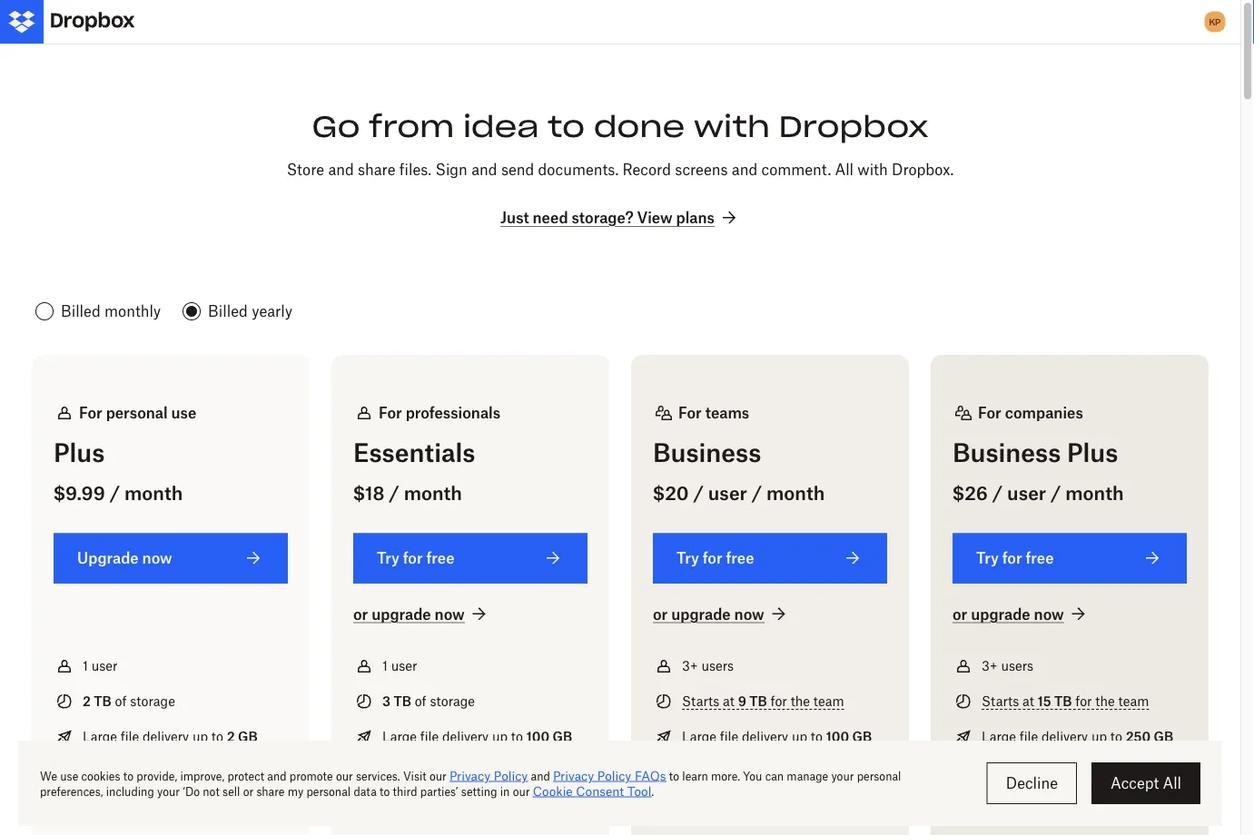 Task type: locate. For each thing, give the bounding box(es) containing it.
files
[[244, 765, 269, 780], [549, 765, 574, 780], [849, 765, 874, 780], [1130, 765, 1155, 780]]

0 horizontal spatial 180 days to restore deleted files
[[382, 765, 574, 780]]

delivery up 30 days to restore deleted files
[[143, 729, 189, 745]]

1 or upgrade now from the left
[[353, 605, 465, 623]]

2 plus from the left
[[1068, 438, 1119, 469]]

try down $20
[[677, 550, 699, 567]]

2 restore from the left
[[456, 765, 498, 780]]

3+ users up starts at 9 tb for the team
[[682, 658, 734, 674]]

1 100 from the left
[[527, 729, 550, 745]]

1 user up 2 tb of storage
[[83, 658, 118, 674]]

free for essentials
[[427, 550, 455, 567]]

at for business plus
[[1023, 694, 1035, 709]]

from
[[369, 108, 455, 145]]

billed monthly
[[61, 303, 161, 320]]

1 horizontal spatial try for free link
[[653, 534, 888, 584]]

users
[[702, 658, 734, 674], [1002, 658, 1034, 674]]

with right all
[[858, 160, 888, 178]]

1 180 days to restore deleted files from the left
[[382, 765, 574, 780]]

0 horizontal spatial upgrade
[[372, 605, 431, 623]]

1 horizontal spatial 100
[[827, 729, 850, 745]]

large file delivery up to 100 gb down 3 tb of storage
[[382, 729, 573, 745]]

go
[[312, 108, 360, 145]]

try for business
[[677, 550, 699, 567]]

0 horizontal spatial engagement
[[441, 800, 517, 816]]

billed left yearly
[[208, 303, 248, 320]]

1 horizontal spatial try
[[677, 550, 699, 567]]

2 users from the left
[[1002, 658, 1034, 674]]

storage up large file delivery up to 2 gb
[[130, 694, 175, 709]]

1 horizontal spatial and
[[472, 160, 497, 178]]

or upgrade now link for business
[[653, 604, 790, 625]]

5 / from the left
[[993, 483, 1003, 505]]

0 horizontal spatial users
[[702, 658, 734, 674]]

0 vertical spatial with
[[694, 108, 770, 145]]

2 tb from the left
[[394, 694, 411, 709]]

files.
[[400, 160, 432, 178]]

1 horizontal spatial free
[[726, 550, 755, 567]]

1 horizontal spatial with
[[858, 160, 888, 178]]

0 horizontal spatial large file delivery up to 100 gb
[[382, 729, 573, 745]]

large down '3'
[[382, 729, 417, 745]]

3 gb from the left
[[853, 729, 872, 745]]

1 180 from the left
[[382, 765, 405, 780]]

2 and from the left
[[472, 160, 497, 178]]

for up essentials
[[379, 404, 402, 422]]

0 horizontal spatial days
[[103, 765, 131, 780]]

3 files from the left
[[849, 765, 874, 780]]

of up large file delivery up to 2 gb
[[115, 694, 127, 709]]

days right the 30
[[103, 765, 131, 780]]

file
[[121, 729, 139, 745], [420, 729, 439, 745], [720, 729, 739, 745], [1020, 729, 1039, 745], [419, 800, 438, 816], [1019, 800, 1037, 816]]

0 horizontal spatial with
[[694, 108, 770, 145]]

4 gb from the left
[[1154, 729, 1174, 745]]

now up "9"
[[735, 605, 765, 623]]

1 at from the left
[[723, 694, 735, 709]]

starts left "9"
[[682, 694, 720, 709]]

to
[[548, 108, 585, 145], [212, 729, 224, 745], [511, 729, 523, 745], [811, 729, 823, 745], [1111, 729, 1123, 745], [135, 765, 147, 780], [440, 765, 452, 780], [740, 765, 752, 780], [1021, 765, 1033, 780]]

engagement
[[441, 800, 517, 816], [1041, 800, 1116, 816]]

0 horizontal spatial 180
[[382, 765, 405, 780]]

restore down large file delivery up to 250 gb
[[1036, 765, 1078, 780]]

users up starts at 9 tb for the team
[[702, 658, 734, 674]]

3 or from the left
[[953, 605, 968, 623]]

0 horizontal spatial 1
[[83, 658, 88, 674]]

0 horizontal spatial free
[[427, 550, 455, 567]]

None radio
[[32, 297, 165, 326]]

team right "9"
[[814, 694, 845, 709]]

for down $20 / user / month
[[703, 550, 723, 567]]

0 horizontal spatial try
[[377, 550, 400, 567]]

for down $26 / user / month
[[1003, 550, 1023, 567]]

share
[[358, 160, 396, 178]]

1 restore from the left
[[150, 765, 192, 780]]

free for business
[[726, 550, 755, 567]]

3 deleted from the left
[[801, 765, 846, 780]]

for left the companies
[[979, 404, 1002, 422]]

2 horizontal spatial and
[[732, 160, 758, 178]]

users for business plus
[[1002, 658, 1034, 674]]

2 large from the left
[[382, 729, 417, 745]]

of
[[115, 694, 127, 709], [415, 694, 427, 709]]

0 horizontal spatial or upgrade now link
[[353, 604, 490, 625]]

1 try for free link from the left
[[353, 534, 588, 584]]

1 horizontal spatial 1
[[382, 658, 388, 674]]

3 up from the left
[[792, 729, 808, 745]]

0 horizontal spatial team
[[814, 694, 845, 709]]

1 horizontal spatial the
[[1096, 694, 1115, 709]]

3 large from the left
[[682, 729, 717, 745]]

1 days from the left
[[103, 765, 131, 780]]

/ for essentials
[[389, 483, 400, 505]]

250
[[1126, 729, 1151, 745]]

0 horizontal spatial 100
[[527, 729, 550, 745]]

upgrade
[[372, 605, 431, 623], [672, 605, 731, 623], [971, 605, 1031, 623]]

3 days from the left
[[708, 765, 737, 780]]

1 horizontal spatial large file delivery up to 100 gb
[[682, 729, 872, 745]]

0 horizontal spatial starts
[[682, 694, 720, 709]]

month
[[124, 483, 183, 505], [404, 483, 462, 505], [767, 483, 825, 505], [1066, 483, 1124, 505]]

for up large file delivery up to 250 gb
[[1076, 694, 1093, 709]]

1 deleted from the left
[[196, 765, 241, 780]]

for left teams
[[679, 404, 702, 422]]

0 horizontal spatial try for free
[[377, 550, 455, 567]]

tb right '3'
[[394, 694, 411, 709]]

restore
[[150, 765, 192, 780], [456, 765, 498, 780], [755, 765, 797, 780], [1036, 765, 1078, 780]]

2 horizontal spatial or upgrade now link
[[953, 604, 1090, 625]]

1 horizontal spatial or upgrade now
[[653, 605, 765, 623]]

2 horizontal spatial upgrade
[[971, 605, 1031, 623]]

or upgrade now link up 15
[[953, 604, 1090, 625]]

try for free link down $20 / user / month
[[653, 534, 888, 584]]

try for free link
[[353, 534, 588, 584], [653, 534, 888, 584], [953, 534, 1187, 584]]

try for free down $26 / user / month
[[977, 550, 1054, 567]]

3 free from the left
[[1026, 550, 1054, 567]]

storage
[[130, 694, 175, 709], [430, 694, 475, 709]]

try for free link down $26 / user / month
[[953, 534, 1187, 584]]

3+ up starts at 9 tb for the team
[[682, 658, 698, 674]]

3 and from the left
[[732, 160, 758, 178]]

starts for business plus
[[982, 694, 1020, 709]]

delivery for business plus
[[1042, 729, 1089, 745]]

2 100 from the left
[[827, 729, 850, 745]]

the up large file delivery up to 250 gb
[[1096, 694, 1115, 709]]

days
[[103, 765, 131, 780], [408, 765, 437, 780], [708, 765, 737, 780]]

large file delivery up to 100 gb
[[382, 729, 573, 745], [682, 729, 872, 745]]

personal
[[106, 404, 168, 422]]

None radio
[[179, 297, 296, 326]]

2 or upgrade now link from the left
[[653, 604, 790, 625]]

4 tb from the left
[[1055, 694, 1073, 709]]

2 180 from the left
[[682, 765, 705, 780]]

1 gb from the left
[[238, 729, 258, 745]]

1 large file delivery up to 100 gb from the left
[[382, 729, 573, 745]]

0 horizontal spatial at
[[723, 694, 735, 709]]

with up the screens
[[694, 108, 770, 145]]

/
[[110, 483, 120, 505], [389, 483, 400, 505], [694, 483, 704, 505], [752, 483, 762, 505], [993, 483, 1003, 505], [1051, 483, 1062, 505]]

1 for from the left
[[79, 404, 102, 422]]

delivery down starts at 9 tb for the team
[[742, 729, 789, 745]]

2 try for free link from the left
[[653, 534, 888, 584]]

1 horizontal spatial try for free
[[677, 550, 755, 567]]

at left "9"
[[723, 694, 735, 709]]

and left "share"
[[328, 160, 354, 178]]

1
[[83, 658, 88, 674], [382, 658, 388, 674], [982, 765, 988, 780]]

/ for business
[[694, 483, 704, 505]]

1 vertical spatial with
[[858, 160, 888, 178]]

1 horizontal spatial 3+ users
[[982, 658, 1034, 674]]

0 horizontal spatial track file engagement
[[382, 800, 517, 816]]

1 horizontal spatial days
[[408, 765, 437, 780]]

3 restore from the left
[[755, 765, 797, 780]]

0 horizontal spatial track
[[382, 800, 416, 816]]

2 of from the left
[[415, 694, 427, 709]]

restore down 3 tb of storage
[[456, 765, 498, 780]]

up for business plus
[[1092, 729, 1108, 745]]

3 upgrade from the left
[[971, 605, 1031, 623]]

gb
[[238, 729, 258, 745], [553, 729, 573, 745], [853, 729, 872, 745], [1154, 729, 1174, 745]]

2 horizontal spatial or
[[953, 605, 968, 623]]

1 horizontal spatial users
[[1002, 658, 1034, 674]]

plus up $9.99
[[54, 438, 105, 469]]

1 / from the left
[[110, 483, 120, 505]]

try for essentials
[[377, 550, 400, 567]]

try for free down $20 / user / month
[[677, 550, 755, 567]]

with
[[694, 108, 770, 145], [858, 160, 888, 178]]

free down $26 / user / month
[[1026, 550, 1054, 567]]

billed
[[61, 303, 101, 320], [208, 303, 248, 320]]

2 for from the left
[[379, 404, 402, 422]]

1 horizontal spatial 180
[[682, 765, 705, 780]]

0 horizontal spatial the
[[791, 694, 810, 709]]

0 horizontal spatial business
[[653, 438, 762, 469]]

2 3+ from the left
[[982, 658, 998, 674]]

1 up 2 tb of storage
[[83, 658, 88, 674]]

3 or upgrade now from the left
[[953, 605, 1065, 623]]

/ for business plus
[[993, 483, 1003, 505]]

free down $18 / month
[[427, 550, 455, 567]]

delivery down starts at 15 tb for the team
[[1042, 729, 1089, 745]]

1 or upgrade now link from the left
[[353, 604, 490, 625]]

0 horizontal spatial 1 user
[[83, 658, 118, 674]]

1 horizontal spatial 1 user
[[382, 658, 417, 674]]

180 days to restore deleted files
[[382, 765, 574, 780], [682, 765, 874, 780]]

2 starts from the left
[[982, 694, 1020, 709]]

try down $18
[[377, 550, 400, 567]]

3+ users
[[682, 658, 734, 674], [982, 658, 1034, 674]]

1 horizontal spatial starts
[[982, 694, 1020, 709]]

of right '3'
[[415, 694, 427, 709]]

1 3+ users from the left
[[682, 658, 734, 674]]

2 storage from the left
[[430, 694, 475, 709]]

for companies
[[979, 404, 1084, 422]]

1 billed from the left
[[61, 303, 101, 320]]

1 try from the left
[[377, 550, 400, 567]]

1 files from the left
[[244, 765, 269, 780]]

delivery
[[143, 729, 189, 745], [442, 729, 489, 745], [742, 729, 789, 745], [1042, 729, 1089, 745]]

1 horizontal spatial 180 days to restore deleted files
[[682, 765, 874, 780]]

storage right '3'
[[430, 694, 475, 709]]

2 delivery from the left
[[442, 729, 489, 745]]

9
[[738, 694, 747, 709]]

large down starts at 9 tb for the team
[[682, 729, 717, 745]]

billed for billed monthly
[[61, 303, 101, 320]]

or upgrade now link
[[353, 604, 490, 625], [653, 604, 790, 625], [953, 604, 1090, 625]]

1 horizontal spatial 3+
[[982, 658, 998, 674]]

large file delivery up to 2 gb
[[83, 729, 258, 745]]

1 horizontal spatial 2
[[227, 729, 235, 745]]

now for business
[[735, 605, 765, 623]]

try
[[377, 550, 400, 567], [677, 550, 699, 567], [977, 550, 999, 567]]

deleted for 3 tb of storage
[[501, 765, 546, 780]]

users up starts at 15 tb for the team
[[1002, 658, 1034, 674]]

1 delivery from the left
[[143, 729, 189, 745]]

1 storage from the left
[[130, 694, 175, 709]]

restore down large file delivery up to 2 gb
[[150, 765, 192, 780]]

tb right 15
[[1055, 694, 1073, 709]]

0 horizontal spatial billed
[[61, 303, 101, 320]]

of for 2 tb
[[115, 694, 127, 709]]

restore for for the team
[[755, 765, 797, 780]]

3 try for free link from the left
[[953, 534, 1187, 584]]

restore down starts at 9 tb for the team
[[755, 765, 797, 780]]

3+ users up starts at 15 tb for the team
[[982, 658, 1034, 674]]

2 3+ users from the left
[[982, 658, 1034, 674]]

0 horizontal spatial 2
[[83, 694, 91, 709]]

1 business from the left
[[653, 438, 762, 469]]

try for free link for essentials
[[353, 534, 588, 584]]

0 horizontal spatial and
[[328, 160, 354, 178]]

business down for teams
[[653, 438, 762, 469]]

storage for 3 tb of storage
[[430, 694, 475, 709]]

team up 250
[[1119, 694, 1150, 709]]

1 1 user from the left
[[83, 658, 118, 674]]

1 for 2 tb
[[83, 658, 88, 674]]

for
[[403, 550, 423, 567], [703, 550, 723, 567], [1003, 550, 1023, 567], [771, 694, 788, 709], [1076, 694, 1093, 709]]

2 horizontal spatial days
[[708, 765, 737, 780]]

restore for 2 tb of storage
[[150, 765, 192, 780]]

view
[[637, 209, 673, 227]]

3 month from the left
[[767, 483, 825, 505]]

1 upgrade from the left
[[372, 605, 431, 623]]

100 for business
[[827, 729, 850, 745]]

for for business plus
[[1003, 550, 1023, 567]]

1 vertical spatial 2
[[227, 729, 235, 745]]

at left 15
[[1023, 694, 1035, 709]]

and right the screens
[[732, 160, 758, 178]]

large
[[83, 729, 117, 745], [382, 729, 417, 745], [682, 729, 717, 745], [982, 729, 1017, 745]]

1 user
[[83, 658, 118, 674], [382, 658, 417, 674]]

4 deleted from the left
[[1082, 765, 1127, 780]]

0 horizontal spatial or
[[353, 605, 368, 623]]

2 days from the left
[[408, 765, 437, 780]]

1 horizontal spatial or upgrade now link
[[653, 604, 790, 625]]

try for free link down $18 / month
[[353, 534, 588, 584]]

0 horizontal spatial try for free link
[[353, 534, 588, 584]]

2 or upgrade now from the left
[[653, 605, 765, 623]]

user
[[708, 483, 748, 505], [1008, 483, 1047, 505], [92, 658, 118, 674], [391, 658, 417, 674]]

days down 3 tb of storage
[[408, 765, 437, 780]]

1 horizontal spatial track file engagement
[[982, 800, 1116, 816]]

1 engagement from the left
[[441, 800, 517, 816]]

tb
[[94, 694, 111, 709], [394, 694, 411, 709], [750, 694, 767, 709], [1055, 694, 1073, 709]]

1 the from the left
[[791, 694, 810, 709]]

1 or from the left
[[353, 605, 368, 623]]

0 horizontal spatial storage
[[130, 694, 175, 709]]

try for free down $18 / month
[[377, 550, 455, 567]]

up
[[193, 729, 208, 745], [492, 729, 508, 745], [792, 729, 808, 745], [1092, 729, 1108, 745]]

up for business
[[792, 729, 808, 745]]

free down $20 / user / month
[[726, 550, 755, 567]]

1 horizontal spatial billed
[[208, 303, 248, 320]]

the right "9"
[[791, 694, 810, 709]]

or upgrade now for essentials
[[353, 605, 465, 623]]

2 horizontal spatial try for free link
[[953, 534, 1187, 584]]

2 try for free from the left
[[677, 550, 755, 567]]

plus down the companies
[[1068, 438, 1119, 469]]

delivery for business
[[742, 729, 789, 745]]

tb right "9"
[[750, 694, 767, 709]]

screens
[[675, 160, 728, 178]]

1 horizontal spatial upgrade
[[672, 605, 731, 623]]

3 delivery from the left
[[742, 729, 789, 745]]

starts left 15
[[982, 694, 1020, 709]]

for left the personal
[[79, 404, 102, 422]]

now
[[142, 550, 172, 567], [435, 605, 465, 623], [735, 605, 765, 623], [1034, 605, 1065, 623]]

large file delivery up to 100 gb for business
[[682, 729, 872, 745]]

4 for from the left
[[979, 404, 1002, 422]]

1 horizontal spatial team
[[1119, 694, 1150, 709]]

2 horizontal spatial try for free
[[977, 550, 1054, 567]]

billed for billed yearly
[[208, 303, 248, 320]]

for down $18 / month
[[403, 550, 423, 567]]

1 horizontal spatial track
[[982, 800, 1015, 816]]

for teams
[[679, 404, 750, 422]]

at
[[723, 694, 735, 709], [1023, 694, 1035, 709]]

3 for from the left
[[679, 404, 702, 422]]

3 try for free from the left
[[977, 550, 1054, 567]]

1 year to restore deleted files
[[982, 765, 1155, 780]]

2 deleted from the left
[[501, 765, 546, 780]]

team
[[814, 694, 845, 709], [1119, 694, 1150, 709]]

0 horizontal spatial 3+
[[682, 658, 698, 674]]

user up 2 tb of storage
[[92, 658, 118, 674]]

large up the 30
[[83, 729, 117, 745]]

2 business from the left
[[953, 438, 1062, 469]]

and right sign
[[472, 160, 497, 178]]

1 horizontal spatial or
[[653, 605, 668, 623]]

2 up 30 days to restore deleted files
[[227, 729, 235, 745]]

1 try for free from the left
[[377, 550, 455, 567]]

3
[[382, 694, 391, 709]]

2 files from the left
[[549, 765, 574, 780]]

business down for companies
[[953, 438, 1062, 469]]

1 horizontal spatial plus
[[1068, 438, 1119, 469]]

3+ users for business plus
[[982, 658, 1034, 674]]

4 large from the left
[[982, 729, 1017, 745]]

free
[[427, 550, 455, 567], [726, 550, 755, 567], [1026, 550, 1054, 567]]

1 up '3'
[[382, 658, 388, 674]]

180
[[382, 765, 405, 780], [682, 765, 705, 780]]

1 plus from the left
[[54, 438, 105, 469]]

users for business
[[702, 658, 734, 674]]

1 users from the left
[[702, 658, 734, 674]]

0 horizontal spatial plus
[[54, 438, 105, 469]]

1 left year
[[982, 765, 988, 780]]

or upgrade now link up "9"
[[653, 604, 790, 625]]

teams
[[706, 404, 750, 422]]

2 upgrade from the left
[[672, 605, 731, 623]]

for personal use
[[79, 404, 197, 422]]

2 1 user from the left
[[382, 658, 417, 674]]

1 horizontal spatial business
[[953, 438, 1062, 469]]

starts
[[682, 694, 720, 709], [982, 694, 1020, 709]]

kp button
[[1201, 7, 1230, 36]]

2 180 days to restore deleted files from the left
[[682, 765, 874, 780]]

180 days to restore deleted files down 3 tb of storage
[[382, 765, 574, 780]]

days down starts at 9 tb for the team
[[708, 765, 737, 780]]

3+
[[682, 658, 698, 674], [982, 658, 998, 674]]

2 horizontal spatial free
[[1026, 550, 1054, 567]]

4 delivery from the left
[[1042, 729, 1089, 745]]

deleted
[[196, 765, 241, 780], [501, 765, 546, 780], [801, 765, 846, 780], [1082, 765, 1127, 780]]

100
[[527, 729, 550, 745], [827, 729, 850, 745]]

starts for business
[[682, 694, 720, 709]]

or upgrade now link up 3 tb of storage
[[353, 604, 490, 625]]

2 horizontal spatial try
[[977, 550, 999, 567]]

large file delivery up to 100 gb down starts at 9 tb for the team
[[682, 729, 872, 745]]

try down the $26
[[977, 550, 999, 567]]

0 horizontal spatial or upgrade now
[[353, 605, 465, 623]]

delivery down 3 tb of storage
[[442, 729, 489, 745]]

2 up from the left
[[492, 729, 508, 745]]

billed left monthly
[[61, 303, 101, 320]]

now for essentials
[[435, 605, 465, 623]]

plus
[[54, 438, 105, 469], [1068, 438, 1119, 469]]

2 horizontal spatial 1
[[982, 765, 988, 780]]

0 horizontal spatial 3+ users
[[682, 658, 734, 674]]

of for 3 tb
[[415, 694, 427, 709]]

1 horizontal spatial engagement
[[1041, 800, 1116, 816]]

tb up the 30
[[94, 694, 111, 709]]

0 horizontal spatial of
[[115, 694, 127, 709]]

2 gb from the left
[[553, 729, 573, 745]]

1 3+ from the left
[[682, 658, 698, 674]]

and
[[328, 160, 354, 178], [472, 160, 497, 178], [732, 160, 758, 178]]

2 up the 30
[[83, 694, 91, 709]]

3 / from the left
[[694, 483, 704, 505]]

now for business plus
[[1034, 605, 1065, 623]]

0 vertical spatial 2
[[83, 694, 91, 709]]

large for business plus
[[982, 729, 1017, 745]]

upgrade for business plus
[[971, 605, 1031, 623]]

2 horizontal spatial or upgrade now
[[953, 605, 1065, 623]]

now up 3 tb of storage
[[435, 605, 465, 623]]

upgrade now link
[[54, 534, 288, 584]]

180 days to restore deleted files down starts at 9 tb for the team
[[682, 765, 874, 780]]

now up 15
[[1034, 605, 1065, 623]]

business
[[653, 438, 762, 469], [953, 438, 1062, 469]]

4 up from the left
[[1092, 729, 1108, 745]]

1 horizontal spatial at
[[1023, 694, 1035, 709]]

1 user for 2
[[83, 658, 118, 674]]

dropbox.
[[892, 160, 954, 178]]

1 user up '3'
[[382, 658, 417, 674]]

1 horizontal spatial of
[[415, 694, 427, 709]]

1 horizontal spatial storage
[[430, 694, 475, 709]]

large up year
[[982, 729, 1017, 745]]

2 or from the left
[[653, 605, 668, 623]]

3+ up starts at 15 tb for the team
[[982, 658, 998, 674]]



Task type: describe. For each thing, give the bounding box(es) containing it.
at for business
[[723, 694, 735, 709]]

the for business plus
[[1096, 694, 1115, 709]]

1 and from the left
[[328, 160, 354, 178]]

180 days to restore deleted files for essentials
[[382, 765, 574, 780]]

for for business
[[679, 404, 702, 422]]

try for free for business plus
[[977, 550, 1054, 567]]

upgrade for essentials
[[372, 605, 431, 623]]

restore for 3 tb of storage
[[456, 765, 498, 780]]

try for free link for business plus
[[953, 534, 1187, 584]]

for for essentials
[[379, 404, 402, 422]]

3 tb of storage
[[382, 694, 475, 709]]

files for 2 tb of storage
[[244, 765, 269, 780]]

4 restore from the left
[[1036, 765, 1078, 780]]

or for business plus
[[953, 605, 968, 623]]

up for essentials
[[492, 729, 508, 745]]

large file delivery up to 100 gb for essentials
[[382, 729, 573, 745]]

2 track from the left
[[982, 800, 1015, 816]]

gb for business plus
[[1154, 729, 1174, 745]]

just need storage? view plans link
[[501, 207, 740, 229]]

user up 3 tb of storage
[[391, 658, 417, 674]]

gb for business
[[853, 729, 872, 745]]

send
[[501, 160, 534, 178]]

year
[[991, 765, 1018, 780]]

large for business
[[682, 729, 717, 745]]

3+ for business plus
[[982, 658, 998, 674]]

180 for business
[[682, 765, 705, 780]]

yearly
[[252, 303, 293, 320]]

for for plus
[[79, 404, 102, 422]]

or upgrade now for business
[[653, 605, 765, 623]]

30
[[83, 765, 100, 780]]

large file delivery up to 250 gb
[[982, 729, 1174, 745]]

2 engagement from the left
[[1041, 800, 1116, 816]]

$9.99 / month
[[54, 483, 183, 505]]

3 tb from the left
[[750, 694, 767, 709]]

go from idea to done with dropbox
[[312, 108, 929, 145]]

files for for the team
[[849, 765, 874, 780]]

for for business
[[703, 550, 723, 567]]

try for business plus
[[977, 550, 999, 567]]

starts at 15 tb for the team
[[982, 694, 1150, 709]]

try for free link for business
[[653, 534, 888, 584]]

upgrade
[[77, 550, 139, 567]]

3+ users for business
[[682, 658, 734, 674]]

upgrade now
[[77, 550, 172, 567]]

store
[[287, 160, 324, 178]]

try for free for essentials
[[377, 550, 455, 567]]

1 track file engagement from the left
[[382, 800, 517, 816]]

100 for essentials
[[527, 729, 550, 745]]

the for business
[[791, 694, 810, 709]]

for professionals
[[379, 404, 501, 422]]

use
[[171, 404, 197, 422]]

6 / from the left
[[1051, 483, 1062, 505]]

$9.99
[[54, 483, 105, 505]]

days for business
[[708, 765, 737, 780]]

$26 / user / month
[[953, 483, 1124, 505]]

documents.
[[538, 160, 619, 178]]

3+ for business
[[682, 658, 698, 674]]

now right upgrade at the left of page
[[142, 550, 172, 567]]

large for essentials
[[382, 729, 417, 745]]

4 month from the left
[[1066, 483, 1124, 505]]

professionals
[[406, 404, 501, 422]]

or for essentials
[[353, 605, 368, 623]]

15
[[1038, 694, 1052, 709]]

30 days to restore deleted files
[[83, 765, 269, 780]]

delivery for essentials
[[442, 729, 489, 745]]

1 tb from the left
[[94, 694, 111, 709]]

just need storage? view plans
[[501, 209, 715, 227]]

$20 / user / month
[[653, 483, 825, 505]]

2 month from the left
[[404, 483, 462, 505]]

or upgrade now link for essentials
[[353, 604, 490, 625]]

1 track from the left
[[382, 800, 416, 816]]

try for free for business
[[677, 550, 755, 567]]

need
[[533, 209, 568, 227]]

just
[[501, 209, 529, 227]]

/ for plus
[[110, 483, 120, 505]]

store and share files. sign and send documents. record screens and comment. all with dropbox.
[[287, 160, 954, 178]]

1 large from the left
[[83, 729, 117, 745]]

companies
[[1005, 404, 1084, 422]]

monthly
[[105, 303, 161, 320]]

1 for 3 tb
[[382, 658, 388, 674]]

free for business plus
[[1026, 550, 1054, 567]]

for for business plus
[[979, 404, 1002, 422]]

idea
[[463, 108, 539, 145]]

2 track file engagement from the left
[[982, 800, 1116, 816]]

1 user for 3
[[382, 658, 417, 674]]

4 / from the left
[[752, 483, 762, 505]]

or upgrade now for business plus
[[953, 605, 1065, 623]]

storage for 2 tb of storage
[[130, 694, 175, 709]]

done
[[594, 108, 685, 145]]

$20
[[653, 483, 689, 505]]

180 days to restore deleted files for business
[[682, 765, 874, 780]]

storage?
[[572, 209, 634, 227]]

gb for essentials
[[553, 729, 573, 745]]

billed yearly
[[208, 303, 293, 320]]

essentials
[[353, 438, 475, 469]]

business plus
[[953, 438, 1119, 469]]

user down the business plus
[[1008, 483, 1047, 505]]

files for 3 tb of storage
[[549, 765, 574, 780]]

or upgrade now link for business plus
[[953, 604, 1090, 625]]

comment.
[[762, 160, 832, 178]]

$26
[[953, 483, 988, 505]]

sign
[[436, 160, 468, 178]]

days for essentials
[[408, 765, 437, 780]]

upgrade for business
[[672, 605, 731, 623]]

1 month from the left
[[124, 483, 183, 505]]

1 up from the left
[[193, 729, 208, 745]]

2 tb of storage
[[83, 694, 175, 709]]

for for essentials
[[403, 550, 423, 567]]

all
[[835, 160, 854, 178]]

business for business plus
[[953, 438, 1062, 469]]

for right "9"
[[771, 694, 788, 709]]

or for business
[[653, 605, 668, 623]]

4 files from the left
[[1130, 765, 1155, 780]]

deleted for 2 tb of storage
[[196, 765, 241, 780]]

team for business plus
[[1119, 694, 1150, 709]]

record
[[623, 160, 671, 178]]

deleted for for the team
[[801, 765, 846, 780]]

business for business
[[653, 438, 762, 469]]

team for business
[[814, 694, 845, 709]]

dropbox
[[779, 108, 929, 145]]

plans
[[676, 209, 715, 227]]

kp
[[1210, 16, 1222, 27]]

$18 / month
[[353, 483, 462, 505]]

user right $20
[[708, 483, 748, 505]]

$18
[[353, 483, 385, 505]]

180 for essentials
[[382, 765, 405, 780]]

starts at 9 tb for the team
[[682, 694, 845, 709]]



Task type: vqa. For each thing, say whether or not it's contained in the screenshot.
rightmost default
no



